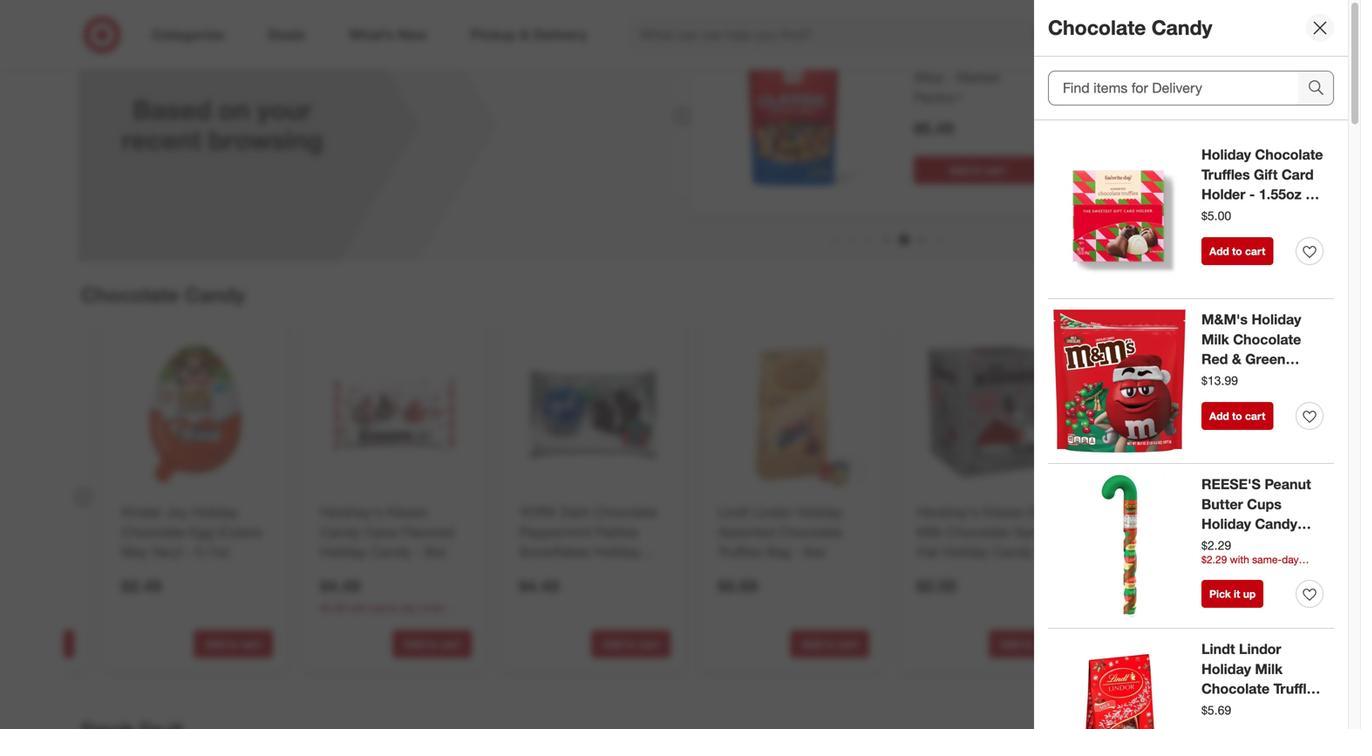Task type: describe. For each thing, give the bounding box(es) containing it.
add for lindt lindor holiday assorted chocolate truffles bag - 6oz
[[802, 637, 822, 651]]

chocolate inside m&m's holiday milk chocolate red & green candy bulk assortment - 38oz
[[1234, 331, 1302, 348]]

classic trail mix - 26oz - market pantry™
[[914, 49, 1023, 106]]

lindor for assorted
[[753, 504, 793, 521]]

reese's
[[1202, 476, 1261, 493]]

What can we help you find? suggestions appear below search field
[[630, 16, 1064, 54]]

to inside $6.49 add to cart
[[973, 164, 983, 177]]

m&m's
[[1202, 311, 1248, 328]]

snowflakes
[[519, 543, 590, 560]]

$5.69 for lindt lindor holiday milk chocolate truffles bag - 6oz
[[1202, 703, 1232, 718]]

9.6oz
[[573, 563, 607, 580]]

&
[[1232, 351, 1242, 368]]

$2.49
[[121, 576, 162, 596]]

kisses for hershey's kisses candy cane flavored holiday candy - 9oz
[[386, 504, 427, 521]]

hershey's for hershey's kisses solid milk chocolate santa hat holiday candy - 1.45oz $2.00
[[917, 504, 979, 521]]

holiday inside hershey's kisses candy cane flavored holiday candy - 9oz
[[320, 543, 367, 560]]

peppermint
[[519, 524, 592, 541]]

add to cart for york dark chocolate peppermint patties snowflakes holiday candy - 9.6oz
[[603, 637, 659, 651]]

patties
[[596, 524, 639, 541]]

to for york dark chocolate peppermint patties snowflakes holiday candy - 9.6oz
[[626, 637, 636, 651]]

shop more
[[1202, 289, 1271, 306]]

- inside lindt lindor holiday assorted chocolate truffles bag - 6oz
[[795, 543, 801, 560]]

add for kinder joy holiday chocolate egg (colors may vary) - 0.7oz
[[205, 637, 225, 651]]

chocolate candy for holiday
[[1048, 15, 1213, 40]]

cups
[[1247, 496, 1282, 513]]

butter
[[1202, 496, 1244, 513]]

services inside the $4.49 $3.99 with same-day order services
[[320, 616, 359, 629]]

$3.99
[[320, 601, 346, 614]]

0.7oz
[[196, 543, 230, 560]]

add to cart for kinder joy holiday chocolate egg (colors may vary) - 0.7oz
[[205, 637, 262, 651]]

pick it up button
[[1202, 580, 1264, 608]]

2 vertical spatial $2.29
[[1116, 601, 1141, 614]]

lindt for lindt lindor holiday milk chocolate truffles bag - 6oz
[[1202, 641, 1236, 658]]

your
[[257, 94, 312, 126]]

1.55oz
[[1259, 186, 1302, 203]]

holiday inside kinder joy holiday chocolate egg (colors may vary) - 0.7oz
[[192, 504, 239, 521]]

lindor for milk
[[1239, 641, 1282, 658]]

pick
[[1210, 588, 1231, 601]]

$2.00
[[917, 576, 957, 596]]

filled inside kit kat milk chocolate wafer filled plastic cane holiday candy miniatures - 2.4oz $2.29 $2.29 with same-day order services
[[1156, 524, 1189, 541]]

egg
[[189, 524, 214, 541]]

chocolate inside holiday chocolate truffles gift card holder - 1.55oz - favorite day™
[[1255, 146, 1324, 163]]

flavored
[[401, 524, 455, 541]]

filled inside reese's peanut butter cups holiday candy filled plastic cane miniatures - 2.17oz
[[1202, 536, 1237, 553]]

plastic inside reese's peanut butter cups holiday candy filled plastic cane miniatures - 2.17oz
[[1241, 536, 1286, 553]]

candy inside kit kat milk chocolate wafer filled plastic cane holiday candy miniatures - 2.4oz $2.29 $2.29 with same-day order services
[[1203, 543, 1244, 560]]

$4.49 inside 'york dark chocolate peppermint patties snowflakes holiday candy - 9.6oz $4.49'
[[519, 576, 559, 596]]

to for hershey's kisses solid milk chocolate santa hat holiday candy - 1.45oz
[[1024, 637, 1034, 651]]

green
[[1246, 351, 1286, 368]]

$3.99 with same-day order services button
[[320, 600, 472, 629]]

to for hershey's kisses candy cane flavored holiday candy - 9oz
[[427, 637, 437, 651]]

same- inside the $4.49 $3.99 with same-day order services
[[371, 601, 401, 614]]

6oz for milk
[[1242, 700, 1265, 717]]

m&m's holiday milk chocolate red & green candy bulk assortment - 38oz link
[[1202, 310, 1324, 428]]

holiday inside hershey's kisses solid milk chocolate santa hat holiday candy - 1.45oz $2.00
[[943, 543, 990, 560]]

hershey's kisses solid milk chocolate santa hat holiday candy - 1.45oz $2.00
[[917, 504, 1059, 596]]

up
[[1244, 588, 1256, 601]]

classic
[[914, 49, 959, 66]]

holiday chocolate truffles gift card holder - 1.55oz - favorite day™
[[1202, 146, 1324, 223]]

lindt lindor holiday milk chocolate truffles bag - 6oz link
[[1202, 639, 1324, 717]]

- inside kinder joy holiday chocolate egg (colors may vary) - 0.7oz
[[186, 543, 192, 560]]

dark
[[561, 504, 590, 521]]

day™
[[1259, 206, 1293, 223]]

26oz
[[914, 69, 944, 86]]

services inside kit kat milk chocolate wafer filled plastic cane holiday candy miniatures - 2.4oz $2.29 $2.29 with same-day order services
[[1116, 616, 1155, 629]]

add to cart button for kinder joy holiday chocolate egg (colors may vary) - 0.7oz
[[194, 630, 273, 658]]

(colors
[[218, 524, 262, 541]]

cart for hershey's kisses candy cane flavored holiday candy - 9oz
[[440, 637, 460, 651]]

assorted
[[718, 524, 775, 541]]

milk inside hershey's kisses solid milk chocolate santa hat holiday candy - 1.45oz $2.00
[[917, 524, 942, 541]]

day inside the $4.49 $3.99 with same-day order services
[[401, 601, 418, 614]]

candy inside reese's peanut butter cups holiday candy filled plastic cane miniatures - 2.17oz
[[1255, 516, 1298, 533]]

m&m's holiday milk chocolate red & green candy bulk assortment - 38oz
[[1202, 311, 1302, 428]]

holiday inside holiday chocolate truffles gift card holder - 1.55oz - favorite day™
[[1202, 146, 1252, 163]]

chocolate candy for kinder
[[81, 283, 246, 307]]

add for york dark chocolate peppermint patties snowflakes holiday candy - 9.6oz
[[603, 637, 623, 651]]

browsing
[[209, 124, 323, 156]]

holder
[[1202, 186, 1246, 203]]

kinder joy holiday chocolate egg (colors may vary) - 0.7oz
[[121, 504, 262, 560]]

santa
[[1014, 524, 1050, 541]]

chocolate inside kinder joy holiday chocolate egg (colors may vary) - 0.7oz
[[121, 524, 185, 541]]

2.17oz
[[1202, 575, 1245, 592]]

holiday inside lindt lindor holiday assorted chocolate truffles bag - 6oz
[[797, 504, 843, 521]]

$4.49 inside the $4.49 $3.99 with same-day order services
[[320, 576, 361, 596]]

9oz
[[425, 543, 447, 560]]

plastic inside kit kat milk chocolate wafer filled plastic cane holiday candy miniatures - 2.4oz $2.29 $2.29 with same-day order services
[[1193, 524, 1234, 541]]

to for kinder joy holiday chocolate egg (colors may vary) - 0.7oz
[[228, 637, 238, 651]]

add to cart for hershey's kisses candy cane flavored holiday candy - 9oz
[[404, 637, 460, 651]]

cane inside kit kat milk chocolate wafer filled plastic cane holiday candy miniatures - 2.4oz $2.29 $2.29 with same-day order services
[[1116, 543, 1149, 560]]

bulk
[[1248, 371, 1278, 388]]

assortment
[[1202, 391, 1280, 408]]

$13.99
[[1202, 373, 1239, 388]]

reese's peanut butter cups holiday candy filled plastic cane miniatures - 2.17oz
[[1202, 476, 1320, 592]]

mix
[[991, 49, 1014, 66]]

order inside kit kat milk chocolate wafer filled plastic cane holiday candy miniatures - 2.4oz $2.29 $2.29 with same-day order services
[[1216, 601, 1241, 614]]

lindt lindor holiday assorted chocolate truffles bag - 6oz link
[[718, 502, 866, 562]]

- inside reese's peanut butter cups holiday candy filled plastic cane miniatures - 2.17oz
[[1314, 556, 1320, 573]]

cart for hershey's kisses solid milk chocolate santa hat holiday candy - 1.45oz
[[1037, 637, 1057, 651]]

kit kat milk chocolate wafer filled plastic cane holiday candy miniatures - 2.4oz link
[[1116, 502, 1264, 580]]

bag for milk
[[1202, 700, 1228, 717]]

$2.29 with same-day order services button
[[1116, 600, 1267, 629]]

red
[[1202, 351, 1228, 368]]

holiday inside lindt lindor holiday milk chocolate truffles bag - 6oz
[[1202, 661, 1252, 678]]

add to cart button for lindt lindor holiday assorted chocolate truffles bag - 6oz
[[790, 630, 870, 658]]

recent
[[122, 124, 201, 156]]

38oz
[[1202, 411, 1233, 428]]

pantry™
[[914, 89, 962, 106]]

wafer
[[1116, 524, 1152, 541]]

chocolate inside kit kat milk chocolate wafer filled plastic cane holiday candy miniatures - 2.4oz $2.29 $2.29 with same-day order services
[[1191, 504, 1255, 521]]

add to cart for lindt lindor holiday assorted chocolate truffles bag - 6oz
[[802, 637, 858, 651]]

hershey's for hershey's kisses candy cane flavored holiday candy - 9oz
[[320, 504, 383, 521]]

based on your recent browsing
[[122, 94, 323, 156]]

more
[[1239, 289, 1271, 306]]

york dark chocolate peppermint patties snowflakes holiday candy - 9.6oz link
[[519, 502, 667, 580]]

search
[[1052, 28, 1094, 45]]



Task type: vqa. For each thing, say whether or not it's contained in the screenshot.
the bottom $5.69
yes



Task type: locate. For each thing, give the bounding box(es) containing it.
classic trail mix - 26oz - market pantry™ image
[[705, 29, 879, 203], [705, 29, 879, 203]]

holiday chocolate truffles gift card holder - 1.55oz - favorite day™ image
[[1048, 145, 1191, 288], [1048, 145, 1191, 288]]

1 horizontal spatial hershey's
[[917, 504, 979, 521]]

truffles inside lindt lindor holiday assorted chocolate truffles bag - 6oz
[[718, 543, 762, 560]]

on
[[219, 94, 250, 126]]

1 horizontal spatial $4.49
[[519, 576, 559, 596]]

candy inside 'york dark chocolate peppermint patties snowflakes holiday candy - 9.6oz $4.49'
[[519, 563, 560, 580]]

0 horizontal spatial hershey's
[[320, 504, 383, 521]]

add to cart button for hershey's kisses candy cane flavored holiday candy - 9oz
[[393, 630, 472, 658]]

1 horizontal spatial cane
[[1116, 543, 1149, 560]]

holiday inside reese's peanut butter cups holiday candy filled plastic cane miniatures - 2.17oz
[[1202, 516, 1252, 533]]

1 horizontal spatial same-
[[1166, 601, 1196, 614]]

1 vertical spatial $5.69
[[1202, 703, 1232, 718]]

2 services from the left
[[1116, 616, 1155, 629]]

hershey's inside hershey's kisses solid milk chocolate santa hat holiday candy - 1.45oz $2.00
[[917, 504, 979, 521]]

1 horizontal spatial with
[[1144, 601, 1164, 614]]

with inside the $4.49 $3.99 with same-day order services
[[349, 601, 368, 614]]

lindt lindor holiday assorted chocolate truffles bag - 6oz
[[718, 504, 843, 560]]

kit
[[1116, 504, 1133, 521]]

0 horizontal spatial $4.49
[[320, 576, 361, 596]]

1 vertical spatial 6oz
[[1242, 700, 1265, 717]]

0 vertical spatial 6oz
[[805, 543, 827, 560]]

0 horizontal spatial 6oz
[[805, 543, 827, 560]]

with inside kit kat milk chocolate wafer filled plastic cane holiday candy miniatures - 2.4oz $2.29 $2.29 with same-day order services
[[1144, 601, 1164, 614]]

chocolate inside 'york dark chocolate peppermint patties snowflakes holiday candy - 9.6oz $4.49'
[[594, 504, 658, 521]]

add for kit kat milk chocolate wafer filled plastic cane holiday candy miniatures - 2.4oz
[[1200, 637, 1220, 651]]

kisses for hershey's kisses solid milk chocolate santa hat holiday candy - 1.45oz $2.00
[[983, 504, 1024, 521]]

$2.29 inside chocolate candy dialog
[[1202, 538, 1232, 553]]

holiday chocolate truffles gift card holder - 1.55oz - favorite day™ link
[[1202, 145, 1324, 223]]

0 horizontal spatial day
[[401, 601, 418, 614]]

may
[[121, 543, 148, 560]]

-
[[1018, 49, 1023, 66], [948, 69, 953, 86], [1250, 186, 1256, 203], [1306, 186, 1312, 203], [1284, 391, 1289, 408], [186, 543, 192, 560], [415, 543, 421, 560], [795, 543, 801, 560], [1038, 543, 1043, 560], [1314, 556, 1320, 573], [563, 563, 569, 580], [1184, 563, 1190, 580], [1232, 700, 1238, 717]]

hershey's kisses solid milk chocolate santa hat holiday candy - 1.45oz link
[[917, 502, 1065, 580]]

$5.69
[[718, 576, 758, 596], [1202, 703, 1232, 718]]

cane up 2.17oz
[[1202, 556, 1237, 573]]

1 services from the left
[[320, 616, 359, 629]]

milk up red
[[1202, 331, 1230, 348]]

0 horizontal spatial services
[[320, 616, 359, 629]]

0 horizontal spatial same-
[[371, 601, 401, 614]]

chocolate candy inside chocolate candy dialog
[[1048, 15, 1213, 40]]

lindt for lindt lindor holiday assorted chocolate truffles bag - 6oz
[[718, 504, 749, 521]]

cane inside reese's peanut butter cups holiday candy filled plastic cane miniatures - 2.17oz
[[1202, 556, 1237, 573]]

kit kat milk chocolate wafer filled plastic cane holiday candy miniatures - 2.4oz $2.29 $2.29 with same-day order services
[[1116, 504, 1255, 629]]

kisses up santa
[[983, 504, 1024, 521]]

lindt down $2.29 with same-day order services button
[[1202, 641, 1236, 658]]

milk inside kit kat milk chocolate wafer filled plastic cane holiday candy miniatures - 2.4oz $2.29 $2.29 with same-day order services
[[1161, 504, 1187, 521]]

- inside hershey's kisses candy cane flavored holiday candy - 9oz
[[415, 543, 421, 560]]

miniatures down the wafer
[[1116, 563, 1181, 580]]

gift
[[1254, 166, 1278, 183]]

candy inside hershey's kisses solid milk chocolate santa hat holiday candy - 1.45oz $2.00
[[993, 543, 1034, 560]]

1 vertical spatial lindor
[[1239, 641, 1282, 658]]

candy
[[1152, 15, 1213, 40], [185, 283, 246, 307], [1202, 371, 1244, 388], [1255, 516, 1298, 533], [320, 524, 361, 541], [371, 543, 411, 560], [993, 543, 1034, 560], [1203, 543, 1244, 560], [519, 563, 560, 580]]

0 horizontal spatial truffles
[[718, 543, 762, 560]]

1 horizontal spatial plastic
[[1241, 536, 1286, 553]]

order down the pick it up
[[1216, 601, 1241, 614]]

york
[[519, 504, 557, 521]]

cart for lindt lindor holiday assorted chocolate truffles bag - 6oz
[[838, 637, 858, 651]]

milk up hat
[[917, 524, 942, 541]]

plastic
[[1193, 524, 1234, 541], [1241, 536, 1286, 553]]

1 vertical spatial truffles
[[718, 543, 762, 560]]

0 horizontal spatial lindt
[[718, 504, 749, 521]]

0 horizontal spatial miniatures
[[1116, 563, 1181, 580]]

to for kit kat milk chocolate wafer filled plastic cane holiday candy miniatures - 2.4oz
[[1222, 637, 1233, 651]]

1 horizontal spatial chocolate candy
[[1048, 15, 1213, 40]]

chocolate inside lindt lindor holiday assorted chocolate truffles bag - 6oz
[[779, 524, 843, 541]]

1.45oz
[[917, 563, 959, 580]]

hershey's
[[320, 504, 383, 521], [917, 504, 979, 521]]

0 vertical spatial lindt
[[718, 504, 749, 521]]

same- down "2.4oz"
[[1166, 601, 1196, 614]]

2 kisses from the left
[[983, 504, 1024, 521]]

ghirardelli holiday peppermint bark chocolate squares - 5.4oz image
[[0, 337, 74, 492], [0, 337, 74, 492]]

milk
[[1202, 331, 1230, 348], [1161, 504, 1187, 521], [917, 524, 942, 541], [1255, 661, 1283, 678]]

hat
[[917, 543, 939, 560]]

1 horizontal spatial bag
[[1202, 700, 1228, 717]]

6oz
[[805, 543, 827, 560], [1242, 700, 1265, 717]]

0 horizontal spatial chocolate candy
[[81, 283, 246, 307]]

lindt
[[718, 504, 749, 521], [1202, 641, 1236, 658]]

cart for york dark chocolate peppermint patties snowflakes holiday candy - 9.6oz
[[639, 637, 659, 651]]

$5.69 inside chocolate candy dialog
[[1202, 703, 1232, 718]]

0 vertical spatial bag
[[766, 543, 791, 560]]

day inside kit kat milk chocolate wafer filled plastic cane holiday candy miniatures - 2.4oz $2.29 $2.29 with same-day order services
[[1196, 601, 1213, 614]]

2 horizontal spatial cane
[[1202, 556, 1237, 573]]

$2.29
[[1202, 538, 1232, 553], [1116, 576, 1156, 596], [1116, 601, 1141, 614]]

- inside lindt lindor holiday milk chocolate truffles bag - 6oz
[[1232, 700, 1238, 717]]

add
[[950, 164, 970, 177], [1210, 245, 1230, 258], [1210, 410, 1230, 423], [205, 637, 225, 651], [404, 637, 424, 651], [603, 637, 623, 651], [802, 637, 822, 651], [1001, 637, 1021, 651], [1200, 637, 1220, 651]]

lindor
[[753, 504, 793, 521], [1239, 641, 1282, 658]]

kinder
[[121, 504, 162, 521]]

milk right kat
[[1161, 504, 1187, 521]]

lindt lindor holiday assorted chocolate truffles bag - 6oz image
[[714, 337, 870, 492], [714, 337, 870, 492]]

0 vertical spatial chocolate candy
[[1048, 15, 1213, 40]]

pick it up
[[1210, 588, 1256, 601]]

vary)
[[152, 543, 182, 560]]

1 same- from the left
[[371, 601, 401, 614]]

2 $4.49 from the left
[[519, 576, 559, 596]]

0 vertical spatial truffles
[[1202, 166, 1250, 183]]

order
[[420, 601, 445, 614], [1216, 601, 1241, 614]]

day down pick
[[1196, 601, 1213, 614]]

1 with from the left
[[349, 601, 368, 614]]

order down 9oz
[[420, 601, 445, 614]]

6oz inside lindt lindor holiday milk chocolate truffles bag - 6oz
[[1242, 700, 1265, 717]]

chocolate candy dialog
[[1034, 0, 1362, 729]]

1 horizontal spatial order
[[1216, 601, 1241, 614]]

day
[[401, 601, 418, 614], [1196, 601, 1213, 614]]

plastic down "butter"
[[1193, 524, 1234, 541]]

milk inside m&m's holiday milk chocolate red & green candy bulk assortment - 38oz
[[1202, 331, 1230, 348]]

peanut
[[1265, 476, 1312, 493]]

same-
[[371, 601, 401, 614], [1166, 601, 1196, 614]]

hershey's kisses candy cane flavored holiday candy - 9oz link
[[320, 502, 469, 562]]

same- inside kit kat milk chocolate wafer filled plastic cane holiday candy miniatures - 2.4oz $2.29 $2.29 with same-day order services
[[1166, 601, 1196, 614]]

hershey's inside hershey's kisses candy cane flavored holiday candy - 9oz
[[320, 504, 383, 521]]

cane left flavored
[[365, 524, 397, 541]]

york dark chocolate peppermint patties snowflakes holiday candy - 9.6oz $4.49
[[519, 504, 658, 596]]

1 kisses from the left
[[386, 504, 427, 521]]

holiday
[[1202, 146, 1252, 163], [1252, 311, 1302, 328], [192, 504, 239, 521], [797, 504, 843, 521], [1202, 516, 1252, 533], [320, 543, 367, 560], [594, 543, 641, 560], [943, 543, 990, 560], [1152, 543, 1199, 560], [1202, 661, 1252, 678]]

1 horizontal spatial lindt
[[1202, 641, 1236, 658]]

add to cart button for kit kat milk chocolate wafer filled plastic cane holiday candy miniatures - 2.4oz
[[1188, 630, 1267, 658]]

$6.49 add to cart
[[914, 118, 1006, 177]]

truffles inside holiday chocolate truffles gift card holder - 1.55oz - favorite day™
[[1202, 166, 1250, 183]]

kisses inside hershey's kisses candy cane flavored holiday candy - 9oz
[[386, 504, 427, 521]]

lindt up assorted at the right of page
[[718, 504, 749, 521]]

services
[[320, 616, 359, 629], [1116, 616, 1155, 629]]

1 horizontal spatial day
[[1196, 601, 1213, 614]]

search button
[[1052, 16, 1094, 58]]

0 horizontal spatial lindor
[[753, 504, 793, 521]]

truffles for lindt lindor holiday milk chocolate truffles bag - 6oz
[[1274, 681, 1322, 698]]

0 vertical spatial $5.69
[[718, 576, 758, 596]]

lindor inside lindt lindor holiday assorted chocolate truffles bag - 6oz
[[753, 504, 793, 521]]

1 vertical spatial $2.29
[[1116, 576, 1156, 596]]

1 horizontal spatial truffles
[[1202, 166, 1250, 183]]

0 horizontal spatial filled
[[1156, 524, 1189, 541]]

$5.00
[[1202, 208, 1232, 223]]

- inside hershey's kisses solid milk chocolate santa hat holiday candy - 1.45oz $2.00
[[1038, 543, 1043, 560]]

filled down kat
[[1156, 524, 1189, 541]]

2 with from the left
[[1144, 601, 1164, 614]]

to
[[973, 164, 983, 177], [1233, 245, 1243, 258], [1233, 410, 1243, 423], [228, 637, 238, 651], [427, 637, 437, 651], [626, 637, 636, 651], [825, 637, 835, 651], [1024, 637, 1034, 651], [1222, 637, 1233, 651]]

$4.49 $3.99 with same-day order services
[[320, 576, 445, 629]]

2 hershey's from the left
[[917, 504, 979, 521]]

cane inside hershey's kisses candy cane flavored holiday candy - 9oz
[[365, 524, 397, 541]]

milk inside lindt lindor holiday milk chocolate truffles bag - 6oz
[[1255, 661, 1283, 678]]

1 $4.49 from the left
[[320, 576, 361, 596]]

1 horizontal spatial 6oz
[[1242, 700, 1265, 717]]

trail
[[963, 49, 987, 66]]

- inside m&m's holiday milk chocolate red & green candy bulk assortment - 38oz
[[1284, 391, 1289, 408]]

kit kat milk chocolate wafer filled plastic cane holiday candy miniatures - 2.4oz image
[[1112, 337, 1267, 492], [1112, 337, 1267, 492]]

- inside kit kat milk chocolate wafer filled plastic cane holiday candy miniatures - 2.4oz $2.29 $2.29 with same-day order services
[[1184, 563, 1190, 580]]

add for hershey's kisses candy cane flavored holiday candy - 9oz
[[404, 637, 424, 651]]

plastic down cups
[[1241, 536, 1286, 553]]

candy inside m&m's holiday milk chocolate red & green candy bulk assortment - 38oz
[[1202, 371, 1244, 388]]

lindor down up
[[1239, 641, 1282, 658]]

1 horizontal spatial filled
[[1202, 536, 1237, 553]]

chocolate candy
[[1048, 15, 1213, 40], [81, 283, 246, 307]]

cane down the wafer
[[1116, 543, 1149, 560]]

reese's peanut butter cups holiday candy filled plastic cane miniatures - 2.17oz image
[[1048, 474, 1191, 618], [1048, 474, 1191, 618]]

kisses inside hershey's kisses solid milk chocolate santa hat holiday candy - 1.45oz $2.00
[[983, 504, 1024, 521]]

hershey's kisses candy cane flavored holiday candy - 9oz image
[[317, 337, 472, 492], [317, 337, 472, 492]]

2 horizontal spatial truffles
[[1274, 681, 1322, 698]]

0 horizontal spatial plastic
[[1193, 524, 1234, 541]]

2 same- from the left
[[1166, 601, 1196, 614]]

lindt inside lindt lindor holiday assorted chocolate truffles bag - 6oz
[[718, 504, 749, 521]]

add to cart button for york dark chocolate peppermint patties snowflakes holiday candy - 9.6oz
[[592, 630, 671, 658]]

shop more button
[[1202, 288, 1271, 308]]

2 day from the left
[[1196, 601, 1213, 614]]

kinder joy holiday chocolate egg (colors may vary) - 0.7oz link
[[121, 502, 270, 562]]

to for lindt lindor holiday assorted chocolate truffles bag - 6oz
[[825, 637, 835, 651]]

lindt inside lindt lindor holiday milk chocolate truffles bag - 6oz
[[1202, 641, 1236, 658]]

holiday inside m&m's holiday milk chocolate red & green candy bulk assortment - 38oz
[[1252, 311, 1302, 328]]

kat
[[1136, 504, 1158, 521]]

milk down up
[[1255, 661, 1283, 678]]

1 day from the left
[[401, 601, 418, 614]]

add to cart
[[1210, 245, 1266, 258], [1210, 410, 1266, 423], [205, 637, 262, 651], [404, 637, 460, 651], [603, 637, 659, 651], [802, 637, 858, 651], [1001, 637, 1057, 651], [1200, 637, 1256, 651]]

1 horizontal spatial lindor
[[1239, 641, 1282, 658]]

based
[[133, 94, 211, 126]]

lindt lindor holiday milk chocolate truffles bag - 6oz image
[[1048, 639, 1191, 729], [1048, 639, 1191, 729]]

shop
[[1202, 289, 1235, 306]]

truffles
[[1202, 166, 1250, 183], [718, 543, 762, 560], [1274, 681, 1322, 698]]

6oz inside lindt lindor holiday assorted chocolate truffles bag - 6oz
[[805, 543, 827, 560]]

chocolate inside hershey's kisses solid milk chocolate santa hat holiday candy - 1.45oz $2.00
[[946, 524, 1010, 541]]

0 horizontal spatial order
[[420, 601, 445, 614]]

market
[[957, 69, 1001, 86]]

0 horizontal spatial $5.69
[[718, 576, 758, 596]]

hershey's kisses candy cane flavored holiday candy - 9oz
[[320, 504, 455, 560]]

1 horizontal spatial services
[[1116, 616, 1155, 629]]

cart inside $6.49 add to cart
[[985, 164, 1006, 177]]

- inside 'york dark chocolate peppermint patties snowflakes holiday candy - 9.6oz $4.49'
[[563, 563, 569, 580]]

chocolate
[[1048, 15, 1146, 40], [1255, 146, 1324, 163], [81, 283, 179, 307], [1234, 331, 1302, 348], [594, 504, 658, 521], [1191, 504, 1255, 521], [121, 524, 185, 541], [779, 524, 843, 541], [946, 524, 1010, 541], [1202, 681, 1270, 698]]

1 horizontal spatial $5.69
[[1202, 703, 1232, 718]]

reese's peanut butter cups holiday candy filled plastic cane miniatures - 2.17oz link
[[1202, 474, 1324, 592]]

1 horizontal spatial miniatures
[[1240, 556, 1311, 573]]

lindor inside lindt lindor holiday milk chocolate truffles bag - 6oz
[[1239, 641, 1282, 658]]

truffles inside lindt lindor holiday milk chocolate truffles bag - 6oz
[[1274, 681, 1322, 698]]

bag for assorted
[[766, 543, 791, 560]]

classic trail mix - 26oz - market pantry™ link
[[914, 48, 1042, 108]]

0 horizontal spatial bag
[[766, 543, 791, 560]]

$6.49
[[914, 118, 955, 138]]

0 vertical spatial $2.29
[[1202, 538, 1232, 553]]

$5.69 for lindt lindor holiday assorted chocolate truffles bag - 6oz
[[718, 576, 758, 596]]

miniatures inside kit kat milk chocolate wafer filled plastic cane holiday candy miniatures - 2.4oz $2.29 $2.29 with same-day order services
[[1116, 563, 1181, 580]]

1 vertical spatial chocolate candy
[[81, 283, 246, 307]]

solid
[[1028, 504, 1059, 521]]

0 horizontal spatial cane
[[365, 524, 397, 541]]

cart
[[985, 164, 1006, 177], [1246, 245, 1266, 258], [1246, 410, 1266, 423], [241, 637, 262, 651], [440, 637, 460, 651], [639, 637, 659, 651], [838, 637, 858, 651], [1037, 637, 1057, 651], [1235, 637, 1256, 651]]

filled up "2.4oz"
[[1202, 536, 1237, 553]]

add to cart for kit kat milk chocolate wafer filled plastic cane holiday candy miniatures - 2.4oz
[[1200, 637, 1256, 651]]

2 order from the left
[[1216, 601, 1241, 614]]

add to cart button
[[914, 156, 1042, 184], [1202, 237, 1274, 265], [1202, 402, 1274, 430], [194, 630, 273, 658], [393, 630, 472, 658], [592, 630, 671, 658], [790, 630, 870, 658], [989, 630, 1069, 658], [1188, 630, 1267, 658]]

Find items for Delivery search field
[[1049, 72, 1299, 105]]

same- right the '$3.99'
[[371, 601, 401, 614]]

holiday inside 'york dark chocolate peppermint patties snowflakes holiday candy - 9.6oz $4.49'
[[594, 543, 641, 560]]

filled
[[1156, 524, 1189, 541], [1202, 536, 1237, 553]]

kinder joy holiday chocolate egg (colors may vary) - 0.7oz image
[[118, 337, 273, 492], [118, 337, 273, 492]]

day right the '$3.99'
[[401, 601, 418, 614]]

lindor up assorted at the right of page
[[753, 504, 793, 521]]

miniatures
[[1240, 556, 1311, 573], [1116, 563, 1181, 580]]

6oz for assorted
[[805, 543, 827, 560]]

cart for kit kat milk chocolate wafer filled plastic cane holiday candy miniatures - 2.4oz
[[1235, 637, 1256, 651]]

card
[[1282, 166, 1314, 183]]

add inside $6.49 add to cart
[[950, 164, 970, 177]]

holiday inside kit kat milk chocolate wafer filled plastic cane holiday candy miniatures - 2.4oz $2.29 $2.29 with same-day order services
[[1152, 543, 1199, 560]]

kisses up flavored
[[386, 504, 427, 521]]

favorite
[[1202, 206, 1255, 223]]

2.4oz
[[1194, 563, 1228, 580]]

1 order from the left
[[420, 601, 445, 614]]

2 vertical spatial truffles
[[1274, 681, 1322, 698]]

york dark chocolate peppermint patties snowflakes holiday candy - 9.6oz image
[[516, 337, 671, 492], [516, 337, 671, 492]]

0 horizontal spatial kisses
[[386, 504, 427, 521]]

add to cart button for hershey's kisses solid milk chocolate santa hat holiday candy - 1.45oz
[[989, 630, 1069, 658]]

kisses
[[386, 504, 427, 521], [983, 504, 1024, 521]]

cart for kinder joy holiday chocolate egg (colors may vary) - 0.7oz
[[241, 637, 262, 651]]

truffles for lindt lindor holiday assorted chocolate truffles bag - 6oz
[[718, 543, 762, 560]]

bag inside lindt lindor holiday assorted chocolate truffles bag - 6oz
[[766, 543, 791, 560]]

miniatures inside reese's peanut butter cups holiday candy filled plastic cane miniatures - 2.17oz
[[1240, 556, 1311, 573]]

bag
[[766, 543, 791, 560], [1202, 700, 1228, 717]]

1 horizontal spatial kisses
[[983, 504, 1024, 521]]

$4.49 up the '$3.99'
[[320, 576, 361, 596]]

chocolate inside lindt lindor holiday milk chocolate truffles bag - 6oz
[[1202, 681, 1270, 698]]

1 hershey's from the left
[[320, 504, 383, 521]]

0 horizontal spatial with
[[349, 601, 368, 614]]

hershey's kisses solid milk chocolate santa hat holiday candy - 1.45oz image
[[913, 337, 1069, 492], [913, 337, 1069, 492]]

0 vertical spatial lindor
[[753, 504, 793, 521]]

miniatures up up
[[1240, 556, 1311, 573]]

1 vertical spatial lindt
[[1202, 641, 1236, 658]]

bag inside lindt lindor holiday milk chocolate truffles bag - 6oz
[[1202, 700, 1228, 717]]

lindt lindor holiday milk chocolate truffles bag - 6oz
[[1202, 641, 1322, 717]]

add to cart for hershey's kisses solid milk chocolate santa hat holiday candy - 1.45oz
[[1001, 637, 1057, 651]]

m&m's holiday milk chocolate red & green candy bulk assortment - 38oz image
[[1048, 310, 1191, 453], [1048, 310, 1191, 453]]

it
[[1234, 588, 1241, 601]]

1 vertical spatial bag
[[1202, 700, 1228, 717]]

joy
[[166, 504, 188, 521]]

add for hershey's kisses solid milk chocolate santa hat holiday candy - 1.45oz
[[1001, 637, 1021, 651]]

order inside the $4.49 $3.99 with same-day order services
[[420, 601, 445, 614]]

$4.49 down snowflakes
[[519, 576, 559, 596]]



